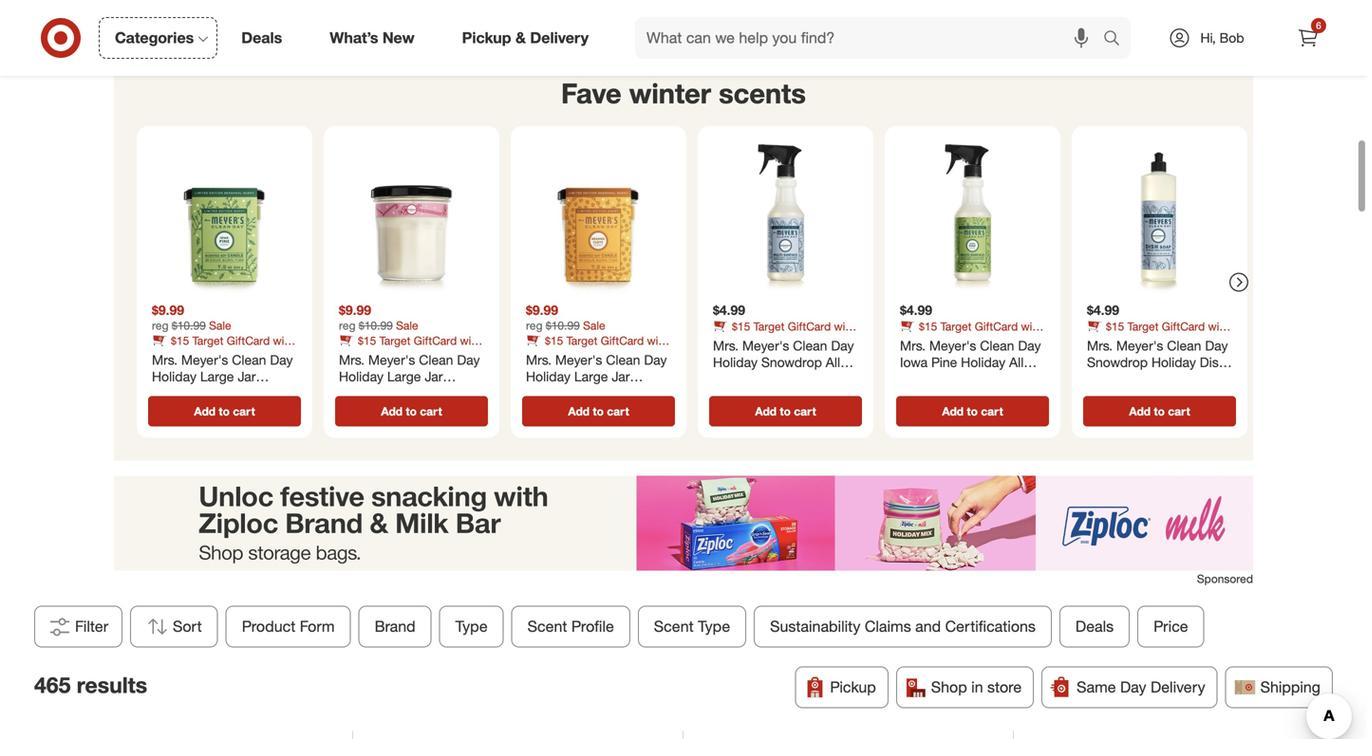 Task type: locate. For each thing, give the bounding box(es) containing it.
pickup left &
[[462, 29, 511, 47]]

0 horizontal spatial pickup
[[462, 29, 511, 47]]

add to cart
[[194, 404, 255, 419], [381, 404, 442, 419], [568, 404, 629, 419], [755, 404, 816, 419], [942, 404, 1003, 419], [1129, 404, 1190, 419]]

clean
[[1167, 338, 1202, 354]]

$9.99 reg $10.99 sale
[[152, 302, 231, 333], [339, 302, 418, 333], [526, 302, 605, 333]]

0 vertical spatial day
[[1205, 338, 1228, 354]]

add to cart button
[[148, 396, 301, 427], [335, 396, 488, 427], [522, 396, 675, 427], [709, 396, 862, 427], [896, 396, 1049, 427], [1083, 396, 1236, 427]]

0 horizontal spatial deals
[[241, 29, 282, 47]]

2 $9.99 from the left
[[339, 302, 371, 319]]

shop in store
[[931, 679, 1022, 697]]

deals up same
[[1076, 618, 1114, 636]]

2 horizontal spatial $10.99
[[546, 319, 580, 333]]

2 cart from the left
[[420, 404, 442, 419]]

bob
[[1220, 29, 1244, 46]]

mrs. meyer's clean day holiday snowdrop all purpose cleaner - 16 fl oz image
[[705, 134, 866, 294]]

sustainability
[[770, 618, 861, 636]]

2 $4.99 from the left
[[900, 302, 932, 319]]

3 $10.99 from the left
[[546, 319, 580, 333]]

6 add to cart from the left
[[1129, 404, 1190, 419]]

deals
[[241, 29, 282, 47], [1076, 618, 1114, 636]]

2 horizontal spatial $9.99
[[526, 302, 558, 319]]

1 cart from the left
[[233, 404, 255, 419]]

same
[[1077, 679, 1116, 697]]

shipping
[[1261, 679, 1321, 697]]

form
[[300, 618, 335, 636]]

5 add to cart button from the left
[[896, 396, 1049, 427]]

add for mrs. meyer's clean day holiday large jar candle - orange clove - 7.2oz "image" on the top left of the page's 'add to cart' button
[[568, 404, 590, 419]]

6
[[1316, 19, 1321, 31]]

scent
[[528, 618, 567, 636], [654, 618, 694, 636]]

4 cart from the left
[[794, 404, 816, 419]]

$10.99 for mrs. meyer's clean day holiday large jar candle - iowa pine - 7.2oz image
[[172, 319, 206, 333]]

cart
[[233, 404, 255, 419], [420, 404, 442, 419], [607, 404, 629, 419], [794, 404, 816, 419], [981, 404, 1003, 419], [1168, 404, 1190, 419]]

3 $9.99 from the left
[[526, 302, 558, 319]]

delivery
[[530, 29, 589, 47], [1151, 679, 1205, 697]]

1 horizontal spatial type
[[698, 618, 730, 636]]

add to cart button for mrs. meyer's clean day holiday snowdrop all purpose cleaner - 16 fl oz image in the right of the page
[[709, 396, 862, 427]]

add to cart button for mrs. meyer's clean day holiday large jar candle - iowa pine - 7.2oz image
[[148, 396, 301, 427]]

delivery inside button
[[1151, 679, 1205, 697]]

0 vertical spatial deals
[[241, 29, 282, 47]]

0 horizontal spatial sale
[[209, 319, 231, 333]]

3 cart from the left
[[607, 404, 629, 419]]

6 add from the left
[[1129, 404, 1151, 419]]

pickup & delivery link
[[446, 17, 612, 59]]

pickup & delivery
[[462, 29, 589, 47]]

2 add to cart from the left
[[381, 404, 442, 419]]

1 $9.99 from the left
[[152, 302, 184, 319]]

to
[[219, 404, 230, 419], [406, 404, 417, 419], [593, 404, 604, 419], [780, 404, 791, 419], [967, 404, 978, 419], [1154, 404, 1165, 419]]

6 cart from the left
[[1168, 404, 1190, 419]]

0 horizontal spatial day
[[1120, 679, 1147, 697]]

0 vertical spatial pickup
[[462, 29, 511, 47]]

2 type from the left
[[698, 618, 730, 636]]

465
[[34, 672, 71, 699]]

1 horizontal spatial day
[[1205, 338, 1228, 354]]

2 to from the left
[[406, 404, 417, 419]]

1 reg from the left
[[152, 319, 169, 333]]

mrs. meyer's clean day holiday large jar candle - peppermint - 7.2oz image
[[331, 134, 492, 294]]

in
[[971, 679, 983, 697]]

fave winter scents
[[561, 77, 806, 110]]

1 horizontal spatial delivery
[[1151, 679, 1205, 697]]

snowdrop
[[1087, 354, 1148, 371]]

6 to from the left
[[1154, 404, 1165, 419]]

add to cart for mrs. meyer's clean day holiday large jar candle - orange clove - 7.2oz "image" on the top left of the page
[[568, 404, 629, 419]]

5 add to cart from the left
[[942, 404, 1003, 419]]

3 add to cart button from the left
[[522, 396, 675, 427]]

0 horizontal spatial $9.99 reg $10.99 sale
[[152, 302, 231, 333]]

1 horizontal spatial deals
[[1076, 618, 1114, 636]]

delivery down price button
[[1151, 679, 1205, 697]]

deals left what's
[[241, 29, 282, 47]]

deals inside deals button
[[1076, 618, 1114, 636]]

day
[[1205, 338, 1228, 354], [1120, 679, 1147, 697]]

delivery for pickup & delivery
[[530, 29, 589, 47]]

$50
[[713, 334, 731, 348], [900, 334, 918, 348], [1087, 334, 1105, 348], [152, 348, 170, 362], [339, 348, 357, 362], [526, 348, 544, 362]]

0 horizontal spatial delivery
[[530, 29, 589, 47]]

3 add to cart from the left
[[568, 404, 629, 419]]

2 reg from the left
[[339, 319, 356, 333]]

465 results
[[34, 672, 147, 699]]

0 horizontal spatial $10.99
[[172, 319, 206, 333]]

pickup
[[462, 29, 511, 47], [830, 679, 876, 697]]

winter
[[629, 77, 711, 110]]

0 horizontal spatial $4.99
[[713, 302, 745, 319]]

day inside mrs. meyer's clean day snowdrop holiday dish soap - 16 fl oz
[[1205, 338, 1228, 354]]

2 horizontal spatial reg
[[526, 319, 543, 333]]

0 horizontal spatial scent
[[528, 618, 567, 636]]

delivery for same day delivery
[[1151, 679, 1205, 697]]

2 horizontal spatial sale
[[583, 319, 605, 333]]

sort
[[173, 618, 202, 636]]

categories
[[115, 29, 194, 47]]

2 add to cart button from the left
[[335, 396, 488, 427]]

shipping button
[[1225, 667, 1333, 709]]

pickup inside button
[[830, 679, 876, 697]]

meyer's
[[1116, 338, 1163, 354]]

2 sale from the left
[[396, 319, 418, 333]]

oz
[[1160, 371, 1174, 387]]

reg
[[152, 319, 169, 333], [339, 319, 356, 333], [526, 319, 543, 333]]

target
[[754, 319, 785, 334], [941, 319, 972, 334], [1128, 319, 1159, 334], [192, 334, 224, 348], [379, 334, 411, 348], [566, 334, 598, 348]]

add
[[194, 404, 216, 419], [381, 404, 403, 419], [568, 404, 590, 419], [755, 404, 777, 419], [942, 404, 964, 419], [1129, 404, 1151, 419]]

and
[[916, 618, 941, 636]]

holiday
[[1152, 354, 1196, 371]]

6 add to cart button from the left
[[1083, 396, 1236, 427]]

same day delivery button
[[1042, 667, 1218, 709]]

reg for mrs. meyer's clean day holiday large jar candle - iowa pine - 7.2oz image
[[152, 319, 169, 333]]

sustainability claims and certifications button
[[754, 606, 1052, 648]]

1 horizontal spatial $9.99 reg $10.99 sale
[[339, 302, 418, 333]]

sustainability claims and certifications
[[770, 618, 1036, 636]]

to for mrs. meyer's clean day iowa pine holiday all purpose cleaner - 16 fl oz image's 'add to cart' button
[[967, 404, 978, 419]]

results
[[77, 672, 147, 699]]

5 cart from the left
[[981, 404, 1003, 419]]

mrs. meyer's clean day iowa pine holiday all purpose cleaner - 16 fl oz image
[[893, 134, 1053, 294]]

add to cart button for mrs. meyer's clean day holiday large jar candle - peppermint - 7.2oz image
[[335, 396, 488, 427]]

3 reg from the left
[[526, 319, 543, 333]]

4 to from the left
[[780, 404, 791, 419]]

1 vertical spatial delivery
[[1151, 679, 1205, 697]]

1 horizontal spatial sale
[[396, 319, 418, 333]]

brand
[[375, 618, 416, 636]]

giftcard
[[788, 319, 831, 334], [975, 319, 1018, 334], [1162, 319, 1205, 334], [227, 334, 270, 348], [414, 334, 457, 348], [601, 334, 644, 348]]

4 add from the left
[[755, 404, 777, 419]]

home
[[735, 334, 763, 348], [922, 334, 950, 348], [1109, 334, 1137, 348], [173, 348, 202, 362], [360, 348, 389, 362], [547, 348, 576, 362]]

dish
[[1200, 354, 1226, 371]]

2 add from the left
[[381, 404, 403, 419]]

1 to from the left
[[219, 404, 230, 419]]

1 horizontal spatial pickup
[[830, 679, 876, 697]]

deals link
[[225, 17, 306, 59]]

1 add to cart button from the left
[[148, 396, 301, 427]]

price button
[[1138, 606, 1205, 648]]

$15 target giftcard with $50 home care purchase
[[713, 319, 855, 348], [900, 319, 1042, 348], [1087, 319, 1229, 348], [152, 334, 294, 362], [339, 334, 481, 362], [526, 334, 668, 362]]

cart for mrs. meyer's clean day iowa pine holiday all purpose cleaner - 16 fl oz image
[[981, 404, 1003, 419]]

sale for mrs. meyer's clean day holiday large jar candle - peppermint - 7.2oz image
[[396, 319, 418, 333]]

1 $9.99 reg $10.99 sale from the left
[[152, 302, 231, 333]]

scent right profile
[[654, 618, 694, 636]]

add to cart for mrs. meyer's clean day holiday snowdrop all purpose cleaner - 16 fl oz image in the right of the page
[[755, 404, 816, 419]]

scent left profile
[[528, 618, 567, 636]]

deals inside deals link
[[241, 29, 282, 47]]

1 add from the left
[[194, 404, 216, 419]]

day right the clean
[[1205, 338, 1228, 354]]

2 scent from the left
[[654, 618, 694, 636]]

1 horizontal spatial reg
[[339, 319, 356, 333]]

1 horizontal spatial $10.99
[[359, 319, 393, 333]]

What can we help you find? suggestions appear below search field
[[635, 17, 1108, 59]]

$9.99
[[152, 302, 184, 319], [339, 302, 371, 319], [526, 302, 558, 319]]

0 horizontal spatial $9.99
[[152, 302, 184, 319]]

1 $10.99 from the left
[[172, 319, 206, 333]]

1 vertical spatial pickup
[[830, 679, 876, 697]]

1 add to cart from the left
[[194, 404, 255, 419]]

1 horizontal spatial $9.99
[[339, 302, 371, 319]]

$15
[[732, 319, 750, 334], [919, 319, 937, 334], [1106, 319, 1124, 334], [171, 334, 189, 348], [358, 334, 376, 348], [545, 334, 563, 348]]

pickup down claims
[[830, 679, 876, 697]]

scent type button
[[638, 606, 746, 648]]

care
[[767, 334, 789, 348], [954, 334, 976, 348], [1141, 334, 1163, 348], [205, 348, 228, 362], [392, 348, 415, 362], [579, 348, 602, 362]]

day right same
[[1120, 679, 1147, 697]]

2 horizontal spatial $4.99
[[1087, 302, 1120, 319]]

4 add to cart from the left
[[755, 404, 816, 419]]

store
[[987, 679, 1022, 697]]

5 to from the left
[[967, 404, 978, 419]]

pickup for pickup
[[830, 679, 876, 697]]

soap
[[1087, 371, 1118, 387]]

brand button
[[359, 606, 432, 648]]

with
[[834, 319, 855, 334], [1021, 319, 1042, 334], [1208, 319, 1229, 334], [273, 334, 294, 348], [460, 334, 481, 348], [647, 334, 668, 348]]

1 horizontal spatial $4.99
[[900, 302, 932, 319]]

1 $4.99 from the left
[[713, 302, 745, 319]]

$10.99
[[172, 319, 206, 333], [359, 319, 393, 333], [546, 319, 580, 333]]

3 to from the left
[[593, 404, 604, 419]]

0 horizontal spatial reg
[[152, 319, 169, 333]]

$4.99
[[713, 302, 745, 319], [900, 302, 932, 319], [1087, 302, 1120, 319]]

hi, bob
[[1201, 29, 1244, 46]]

1 scent from the left
[[528, 618, 567, 636]]

product
[[242, 618, 296, 636]]

3 add from the left
[[568, 404, 590, 419]]

4 add to cart button from the left
[[709, 396, 862, 427]]

0 horizontal spatial type
[[455, 618, 488, 636]]

delivery right &
[[530, 29, 589, 47]]

2 $9.99 reg $10.99 sale from the left
[[339, 302, 418, 333]]

1 sale from the left
[[209, 319, 231, 333]]

3 $9.99 reg $10.99 sale from the left
[[526, 302, 605, 333]]

add to cart for mrs. meyer's clean day holiday large jar candle - iowa pine - 7.2oz image
[[194, 404, 255, 419]]

purchase
[[792, 334, 839, 348], [979, 334, 1026, 348], [1166, 334, 1213, 348], [231, 348, 278, 362], [418, 348, 465, 362], [605, 348, 652, 362]]

cart for mrs. meyer's clean day holiday large jar candle - orange clove - 7.2oz "image" on the top left of the page
[[607, 404, 629, 419]]

filter button
[[34, 606, 123, 648]]

2 $10.99 from the left
[[359, 319, 393, 333]]

sale
[[209, 319, 231, 333], [396, 319, 418, 333], [583, 319, 605, 333]]

fave
[[561, 77, 622, 110]]

1 vertical spatial day
[[1120, 679, 1147, 697]]

3 sale from the left
[[583, 319, 605, 333]]

pickup button
[[795, 667, 888, 709]]

$9.99 for mrs. meyer's clean day holiday large jar candle - peppermint - 7.2oz image
[[339, 302, 371, 319]]

cart for mrs. meyer's clean day snowdrop holiday dish soap - 16 fl oz image on the top right of the page
[[1168, 404, 1190, 419]]

1 vertical spatial deals
[[1076, 618, 1114, 636]]

what's new
[[330, 29, 415, 47]]

$4.99 for mrs. meyer's clean day iowa pine holiday all purpose cleaner - 16 fl oz image
[[900, 302, 932, 319]]

1 horizontal spatial scent
[[654, 618, 694, 636]]

deals button
[[1060, 606, 1130, 648]]

reg for mrs. meyer's clean day holiday large jar candle - orange clove - 7.2oz "image" on the top left of the page
[[526, 319, 543, 333]]

2 horizontal spatial $9.99 reg $10.99 sale
[[526, 302, 605, 333]]

type
[[455, 618, 488, 636], [698, 618, 730, 636]]

0 vertical spatial delivery
[[530, 29, 589, 47]]

5 add from the left
[[942, 404, 964, 419]]

3 $4.99 from the left
[[1087, 302, 1120, 319]]

pickup for pickup & delivery
[[462, 29, 511, 47]]



Task type: vqa. For each thing, say whether or not it's contained in the screenshot.
2nd reg from the left
yes



Task type: describe. For each thing, give the bounding box(es) containing it.
same day delivery
[[1077, 679, 1205, 697]]

scent for scent profile
[[528, 618, 567, 636]]

$9.99 reg $10.99 sale for mrs. meyer's clean day holiday large jar candle - iowa pine - 7.2oz image
[[152, 302, 231, 333]]

search button
[[1095, 17, 1140, 63]]

to for 'add to cart' button corresponding to mrs. meyer's clean day holiday large jar candle - iowa pine - 7.2oz image
[[219, 404, 230, 419]]

6 link
[[1288, 17, 1329, 59]]

cart for mrs. meyer's clean day holiday large jar candle - peppermint - 7.2oz image
[[420, 404, 442, 419]]

add to cart for mrs. meyer's clean day holiday large jar candle - peppermint - 7.2oz image
[[381, 404, 442, 419]]

$10.99 for mrs. meyer's clean day holiday large jar candle - peppermint - 7.2oz image
[[359, 319, 393, 333]]

new
[[383, 29, 415, 47]]

certifications
[[945, 618, 1036, 636]]

add to cart for mrs. meyer's clean day snowdrop holiday dish soap - 16 fl oz image on the top right of the page
[[1129, 404, 1190, 419]]

day inside button
[[1120, 679, 1147, 697]]

$9.99 for mrs. meyer's clean day holiday large jar candle - iowa pine - 7.2oz image
[[152, 302, 184, 319]]

deals for deals link
[[241, 29, 282, 47]]

what's
[[330, 29, 378, 47]]

scent type
[[654, 618, 730, 636]]

search
[[1095, 30, 1140, 49]]

sale for mrs. meyer's clean day holiday large jar candle - iowa pine - 7.2oz image
[[209, 319, 231, 333]]

add to cart for mrs. meyer's clean day iowa pine holiday all purpose cleaner - 16 fl oz image
[[942, 404, 1003, 419]]

&
[[516, 29, 526, 47]]

$9.99 reg $10.99 sale for mrs. meyer's clean day holiday large jar candle - orange clove - 7.2oz "image" on the top left of the page
[[526, 302, 605, 333]]

shop in store button
[[896, 667, 1034, 709]]

advertisement region
[[114, 476, 1253, 571]]

profile
[[572, 618, 614, 636]]

add to cart button for mrs. meyer's clean day snowdrop holiday dish soap - 16 fl oz image on the top right of the page
[[1083, 396, 1236, 427]]

price
[[1154, 618, 1188, 636]]

claims
[[865, 618, 911, 636]]

type button
[[439, 606, 504, 648]]

fl
[[1149, 371, 1156, 387]]

mrs. meyer's clean day snowdrop holiday dish soap - 16 fl oz image
[[1080, 134, 1240, 294]]

mrs. meyer's clean day snowdrop holiday dish soap - 16 fl oz
[[1087, 338, 1228, 387]]

$9.99 reg $10.99 sale for mrs. meyer's clean day holiday large jar candle - peppermint - 7.2oz image
[[339, 302, 418, 333]]

mrs.
[[1087, 338, 1113, 354]]

sort button
[[130, 606, 218, 648]]

deals for deals button
[[1076, 618, 1114, 636]]

sponsored
[[1197, 572, 1253, 586]]

cart for mrs. meyer's clean day holiday large jar candle - iowa pine - 7.2oz image
[[233, 404, 255, 419]]

add for 'add to cart' button for mrs. meyer's clean day holiday snowdrop all purpose cleaner - 16 fl oz image in the right of the page
[[755, 404, 777, 419]]

product form button
[[226, 606, 351, 648]]

reg for mrs. meyer's clean day holiday large jar candle - peppermint - 7.2oz image
[[339, 319, 356, 333]]

scents
[[719, 77, 806, 110]]

carousel region
[[114, 61, 1253, 461]]

add for mrs. meyer's clean day iowa pine holiday all purpose cleaner - 16 fl oz image's 'add to cart' button
[[942, 404, 964, 419]]

to for mrs. meyer's clean day holiday large jar candle - orange clove - 7.2oz "image" on the top left of the page's 'add to cart' button
[[593, 404, 604, 419]]

what's new link
[[314, 17, 438, 59]]

add for 'add to cart' button for mrs. meyer's clean day holiday large jar candle - peppermint - 7.2oz image
[[381, 404, 403, 419]]

cart for mrs. meyer's clean day holiday snowdrop all purpose cleaner - 16 fl oz image in the right of the page
[[794, 404, 816, 419]]

sale for mrs. meyer's clean day holiday large jar candle - orange clove - 7.2oz "image" on the top left of the page
[[583, 319, 605, 333]]

to for 'add to cart' button for mrs. meyer's clean day holiday snowdrop all purpose cleaner - 16 fl oz image in the right of the page
[[780, 404, 791, 419]]

mrs. meyer's clean day holiday large jar candle - orange clove - 7.2oz image
[[518, 134, 679, 294]]

add for 'add to cart' button for mrs. meyer's clean day snowdrop holiday dish soap - 16 fl oz image on the top right of the page
[[1129, 404, 1151, 419]]

filter
[[75, 618, 108, 636]]

hi,
[[1201, 29, 1216, 46]]

shop
[[931, 679, 967, 697]]

categories link
[[99, 17, 218, 59]]

$9.99 for mrs. meyer's clean day holiday large jar candle - orange clove - 7.2oz "image" on the top left of the page
[[526, 302, 558, 319]]

add for 'add to cart' button corresponding to mrs. meyer's clean day holiday large jar candle - iowa pine - 7.2oz image
[[194, 404, 216, 419]]

1 type from the left
[[455, 618, 488, 636]]

scent for scent type
[[654, 618, 694, 636]]

scent profile button
[[512, 606, 630, 648]]

product form
[[242, 618, 335, 636]]

$4.99 for mrs. meyer's clean day holiday snowdrop all purpose cleaner - 16 fl oz image in the right of the page
[[713, 302, 745, 319]]

-
[[1122, 371, 1127, 387]]

to for 'add to cart' button for mrs. meyer's clean day snowdrop holiday dish soap - 16 fl oz image on the top right of the page
[[1154, 404, 1165, 419]]

16
[[1131, 371, 1146, 387]]

to for 'add to cart' button for mrs. meyer's clean day holiday large jar candle - peppermint - 7.2oz image
[[406, 404, 417, 419]]

add to cart button for mrs. meyer's clean day iowa pine holiday all purpose cleaner - 16 fl oz image
[[896, 396, 1049, 427]]

$4.99 for mrs. meyer's clean day snowdrop holiday dish soap - 16 fl oz image on the top right of the page
[[1087, 302, 1120, 319]]

add to cart button for mrs. meyer's clean day holiday large jar candle - orange clove - 7.2oz "image" on the top left of the page
[[522, 396, 675, 427]]

scent profile
[[528, 618, 614, 636]]

mrs. meyer's clean day holiday large jar candle - iowa pine - 7.2oz image
[[144, 134, 305, 294]]

$10.99 for mrs. meyer's clean day holiday large jar candle - orange clove - 7.2oz "image" on the top left of the page
[[546, 319, 580, 333]]



